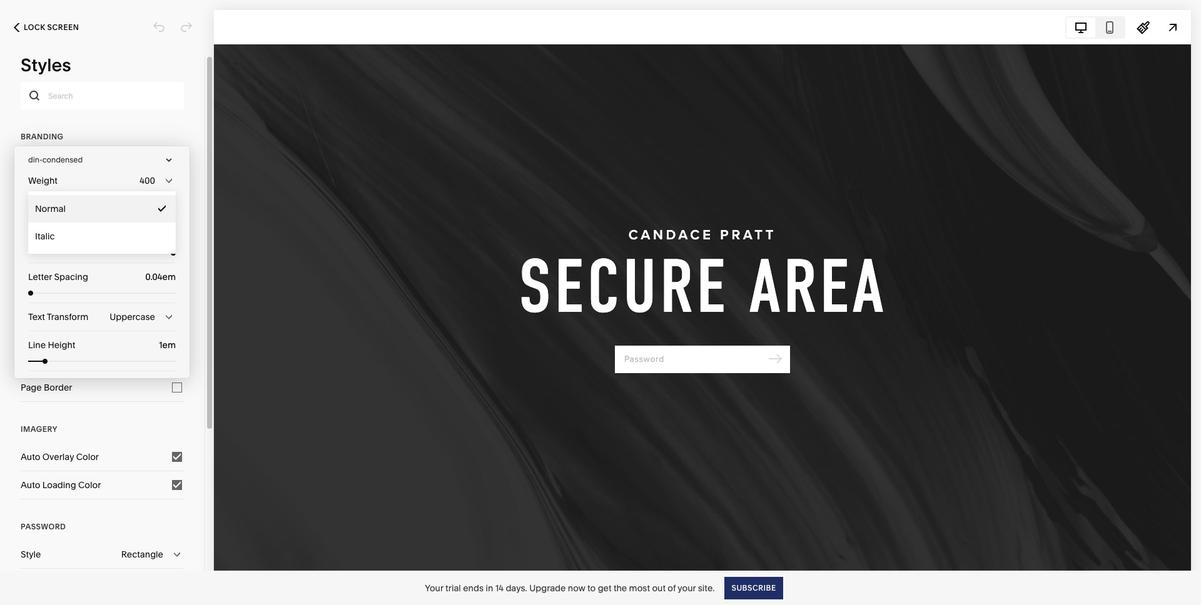 Task type: locate. For each thing, give the bounding box(es) containing it.
your
[[678, 583, 696, 594]]

auto for auto overlay color
[[21, 452, 40, 463]]

in
[[486, 583, 493, 594]]

auto
[[21, 452, 40, 463], [21, 480, 40, 491]]

upgrade
[[529, 583, 566, 594]]

site.
[[698, 583, 715, 594]]

your trial ends in 14 days. upgrade now to get the most out of your site.
[[425, 583, 715, 594]]

font button up style field
[[21, 151, 184, 178]]

get
[[598, 583, 611, 594]]

1 vertical spatial font
[[21, 256, 39, 268]]

2 font button from the top
[[21, 248, 184, 276]]

0 vertical spatial color button
[[21, 179, 184, 206]]

2 normal from the left
[[125, 203, 155, 215]]

1 color button from the top
[[21, 179, 184, 206]]

normal inside style field
[[125, 203, 155, 215]]

font button down style field
[[21, 248, 184, 276]]

trial
[[445, 583, 461, 594]]

color right the loading
[[78, 480, 101, 491]]

1 vertical spatial color button
[[21, 276, 184, 304]]

auto left overlay
[[21, 452, 40, 463]]

height
[[48, 340, 75, 351]]

screen
[[47, 23, 79, 32]]

your
[[425, 583, 443, 594]]

1 font button from the top
[[21, 151, 184, 178]]

1 font from the top
[[21, 159, 39, 170]]

line
[[28, 340, 46, 351]]

auto left the loading
[[21, 480, 40, 491]]

2 font from the top
[[21, 256, 39, 268]]

2 vertical spatial color button
[[21, 346, 184, 373]]

background
[[21, 327, 78, 337]]

14
[[495, 583, 504, 594]]

None field
[[135, 270, 176, 284], [135, 338, 176, 352], [135, 270, 176, 284], [135, 338, 176, 352]]

2 auto from the top
[[21, 480, 40, 491]]

0 vertical spatial auto
[[21, 452, 40, 463]]

color button for headline
[[21, 276, 184, 304]]

1 vertical spatial auto
[[21, 480, 40, 491]]

color button
[[21, 179, 184, 206], [21, 276, 184, 304], [21, 346, 184, 373]]

font button for branding
[[21, 151, 184, 178]]

color down line
[[21, 354, 43, 365]]

din-condensed
[[28, 155, 83, 165]]

list box
[[28, 195, 176, 250]]

color
[[21, 187, 43, 198], [21, 285, 43, 296], [21, 354, 43, 365], [76, 452, 99, 463], [78, 480, 101, 491]]

spacing
[[54, 271, 88, 283]]

imagery
[[21, 425, 57, 434]]

tab list
[[1067, 17, 1124, 37]]

0 vertical spatial font button
[[21, 151, 184, 178]]

1 auto from the top
[[21, 452, 40, 463]]

letter spacing
[[28, 271, 88, 283]]

0 vertical spatial font
[[21, 159, 39, 170]]

the
[[614, 583, 627, 594]]

color down letter
[[21, 285, 43, 296]]

days.
[[506, 583, 527, 594]]

font up letter
[[21, 256, 39, 268]]

font down branding
[[21, 159, 39, 170]]

style
[[28, 203, 48, 215]]

condensed
[[42, 155, 83, 165]]

page
[[21, 382, 42, 393]]

2 color button from the top
[[21, 276, 184, 304]]

None range field
[[28, 251, 176, 256], [28, 291, 176, 296], [28, 359, 176, 364], [28, 251, 176, 256], [28, 291, 176, 296], [28, 359, 176, 364]]

0 horizontal spatial normal
[[35, 203, 66, 215]]

font
[[21, 159, 39, 170], [21, 256, 39, 268]]

letter
[[28, 271, 52, 283]]

1 horizontal spatial normal
[[125, 203, 155, 215]]

1 vertical spatial font button
[[21, 248, 184, 276]]

normal
[[35, 203, 66, 215], [125, 203, 155, 215]]

font button for headline
[[21, 248, 184, 276]]

font button
[[21, 151, 184, 178], [21, 248, 184, 276]]

3 color button from the top
[[21, 346, 184, 373]]



Task type: vqa. For each thing, say whether or not it's contained in the screenshot.
range field
yes



Task type: describe. For each thing, give the bounding box(es) containing it.
out
[[652, 583, 666, 594]]

italic
[[35, 231, 55, 242]]

most
[[629, 583, 650, 594]]

modal dialog
[[14, 146, 190, 378]]

styles
[[21, 54, 71, 76]]

auto loading color
[[21, 480, 101, 491]]

din-
[[28, 155, 42, 165]]

line height
[[28, 340, 75, 351]]

font for branding
[[21, 159, 39, 170]]

color right overlay
[[76, 452, 99, 463]]

color button for branding
[[21, 179, 184, 206]]

font for headline
[[21, 256, 39, 268]]

list box containing normal
[[28, 195, 176, 250]]

password
[[21, 522, 66, 532]]

ends
[[463, 583, 484, 594]]

Style field
[[28, 195, 176, 223]]

page border
[[21, 382, 72, 393]]

lock screen
[[24, 23, 79, 32]]

auto overlay color
[[21, 452, 99, 463]]

lock screen button
[[0, 14, 93, 41]]

border
[[44, 382, 72, 393]]

overlay
[[42, 452, 74, 463]]

loading
[[42, 480, 76, 491]]

headline
[[21, 230, 61, 239]]

lock
[[24, 23, 45, 32]]

auto for auto loading color
[[21, 480, 40, 491]]

size
[[28, 231, 45, 243]]

to
[[587, 583, 596, 594]]

1 normal from the left
[[35, 203, 66, 215]]

branding
[[21, 132, 64, 141]]

color up style
[[21, 187, 43, 198]]

of
[[668, 583, 676, 594]]

Search text field
[[21, 82, 184, 109]]

now
[[568, 583, 585, 594]]



